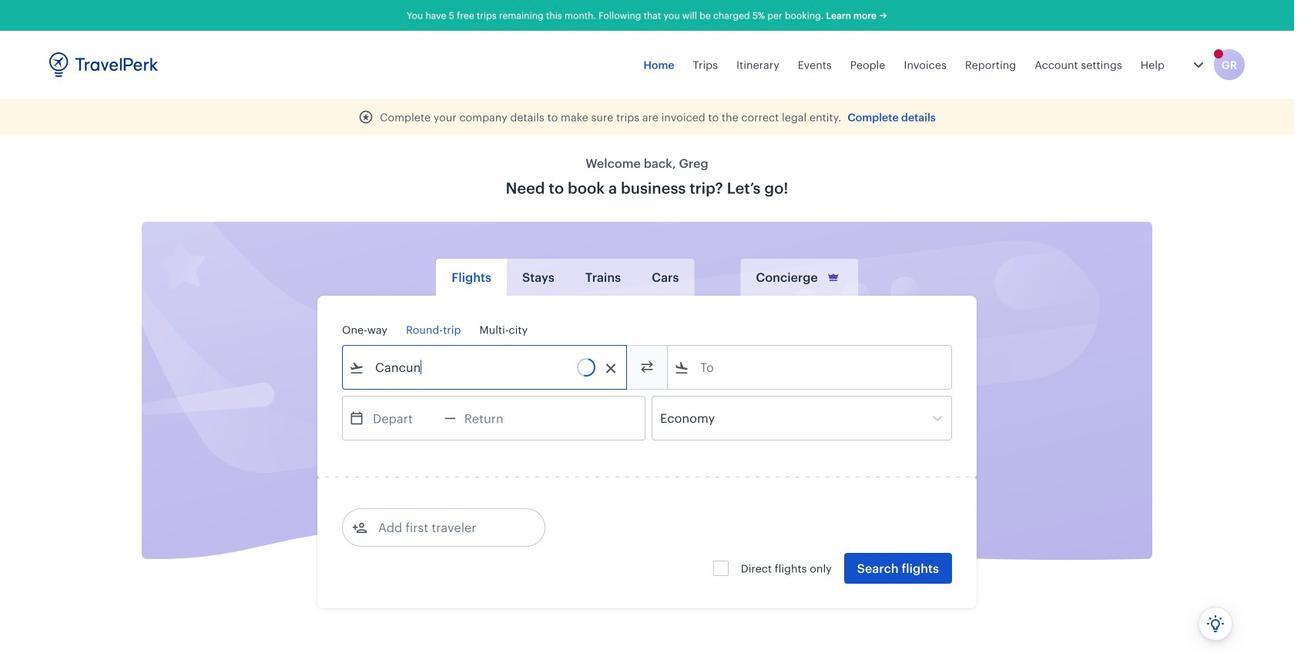 Task type: describe. For each thing, give the bounding box(es) containing it.
Return text field
[[456, 397, 536, 440]]

Add first traveler search field
[[368, 516, 528, 540]]



Task type: vqa. For each thing, say whether or not it's contained in the screenshot.
Southwest Airlines image
no



Task type: locate. For each thing, give the bounding box(es) containing it.
To search field
[[690, 355, 932, 380]]

From search field
[[365, 355, 606, 380]]

Depart text field
[[365, 397, 445, 440]]



